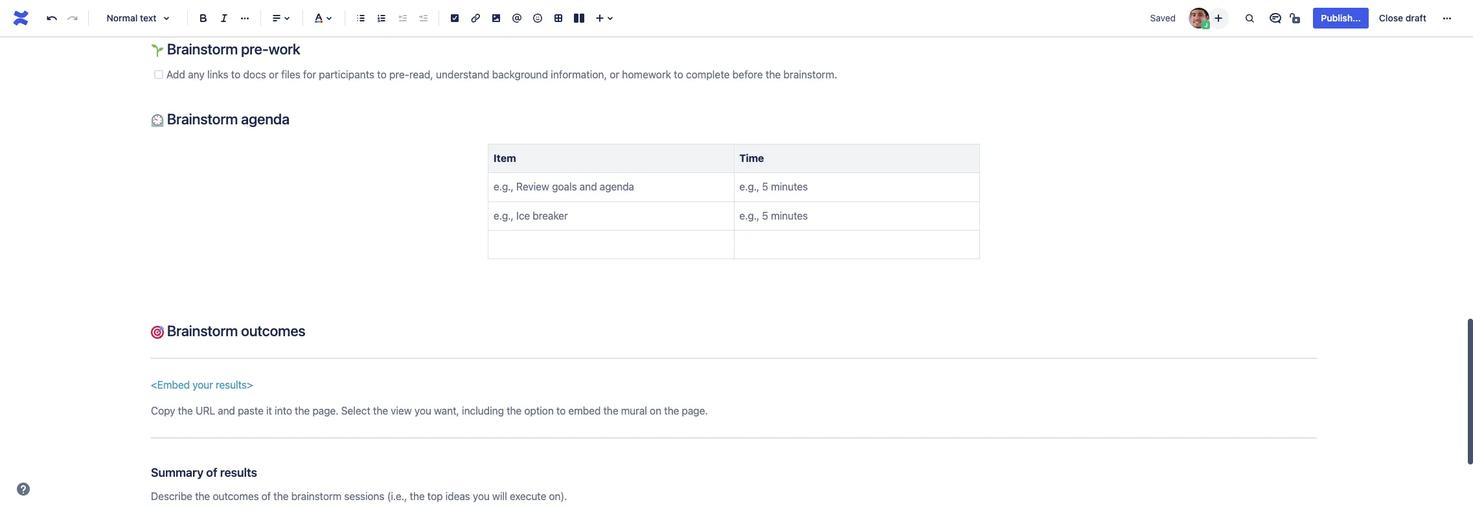 Task type: locate. For each thing, give the bounding box(es) containing it.
brainstorm down bold ⌘b 'icon'
[[167, 40, 238, 58]]

:seedling: image
[[151, 44, 164, 57], [151, 44, 164, 57]]

your
[[193, 379, 213, 391]]

:dart: image
[[151, 326, 164, 339]]

0 vertical spatial brainstorm
[[167, 40, 238, 58]]

publish...
[[1322, 12, 1362, 23]]

<embed your results>
[[151, 379, 253, 391]]

:dart: image
[[151, 326, 164, 339]]

agenda
[[241, 110, 290, 128]]

layouts image
[[572, 10, 587, 26]]

brainstorm right :dart: image
[[167, 322, 238, 340]]

summary of results
[[151, 465, 257, 480]]

brainstorm agenda
[[164, 110, 290, 128]]

1 vertical spatial brainstorm
[[167, 110, 238, 128]]

pre-
[[241, 40, 269, 58]]

outcomes
[[241, 322, 306, 340]]

brainstorm for brainstorm pre-work
[[167, 40, 238, 58]]

james peterson image
[[1190, 8, 1210, 29]]

add image, video, or file image
[[489, 10, 504, 26]]

brainstorm right :timer: image
[[167, 110, 238, 128]]

normal
[[107, 12, 138, 23]]

find and replace image
[[1243, 10, 1258, 26]]

bold ⌘b image
[[196, 10, 211, 26]]

work
[[269, 40, 300, 58]]

publish... button
[[1314, 8, 1369, 29]]

mention image
[[509, 10, 525, 26]]

invite to edit image
[[1212, 10, 1227, 26]]

draft
[[1406, 12, 1427, 23]]

link image
[[468, 10, 484, 26]]

align left image
[[269, 10, 285, 26]]

close draft
[[1380, 12, 1427, 23]]

more formatting image
[[237, 10, 253, 26]]

3 brainstorm from the top
[[167, 322, 238, 340]]

2 vertical spatial brainstorm
[[167, 322, 238, 340]]

brainstorm
[[167, 40, 238, 58], [167, 110, 238, 128], [167, 322, 238, 340]]

1 brainstorm from the top
[[167, 40, 238, 58]]

bullet list ⌘⇧8 image
[[353, 10, 369, 26]]

normal text
[[107, 12, 157, 23]]

2 brainstorm from the top
[[167, 110, 238, 128]]

help image
[[16, 482, 31, 497]]

:timer: image
[[151, 114, 164, 127]]

<embed
[[151, 379, 190, 391]]

brainstorm pre-work
[[164, 40, 300, 58]]

undo ⌘z image
[[44, 10, 60, 26]]



Task type: vqa. For each thing, say whether or not it's contained in the screenshot.
ALIGN LEFT ICON
yes



Task type: describe. For each thing, give the bounding box(es) containing it.
confluence image
[[10, 8, 31, 29]]

saved
[[1151, 12, 1177, 23]]

italic ⌘i image
[[216, 10, 232, 26]]

confluence image
[[10, 8, 31, 29]]

results>
[[216, 379, 253, 391]]

text
[[140, 12, 157, 23]]

outdent ⇧tab image
[[395, 10, 410, 26]]

emoji image
[[530, 10, 546, 26]]

normal text button
[[94, 4, 182, 32]]

comment icon image
[[1269, 10, 1284, 26]]

no restrictions image
[[1289, 10, 1305, 26]]

indent tab image
[[415, 10, 431, 26]]

table image
[[551, 10, 566, 26]]

brainstorm for brainstorm agenda
[[167, 110, 238, 128]]

item
[[494, 152, 516, 164]]

time
[[740, 152, 764, 164]]

of
[[206, 465, 217, 480]]

close
[[1380, 12, 1404, 23]]

results
[[220, 465, 257, 480]]

brainstorm for brainstorm outcomes
[[167, 322, 238, 340]]

summary
[[151, 465, 204, 480]]

more image
[[1440, 10, 1456, 26]]

brainstorm outcomes
[[164, 322, 306, 340]]

action item image
[[447, 10, 463, 26]]

:timer: image
[[151, 114, 164, 127]]

redo ⌘⇧z image
[[65, 10, 80, 26]]

numbered list ⌘⇧7 image
[[374, 10, 390, 26]]

close draft button
[[1372, 8, 1435, 29]]



